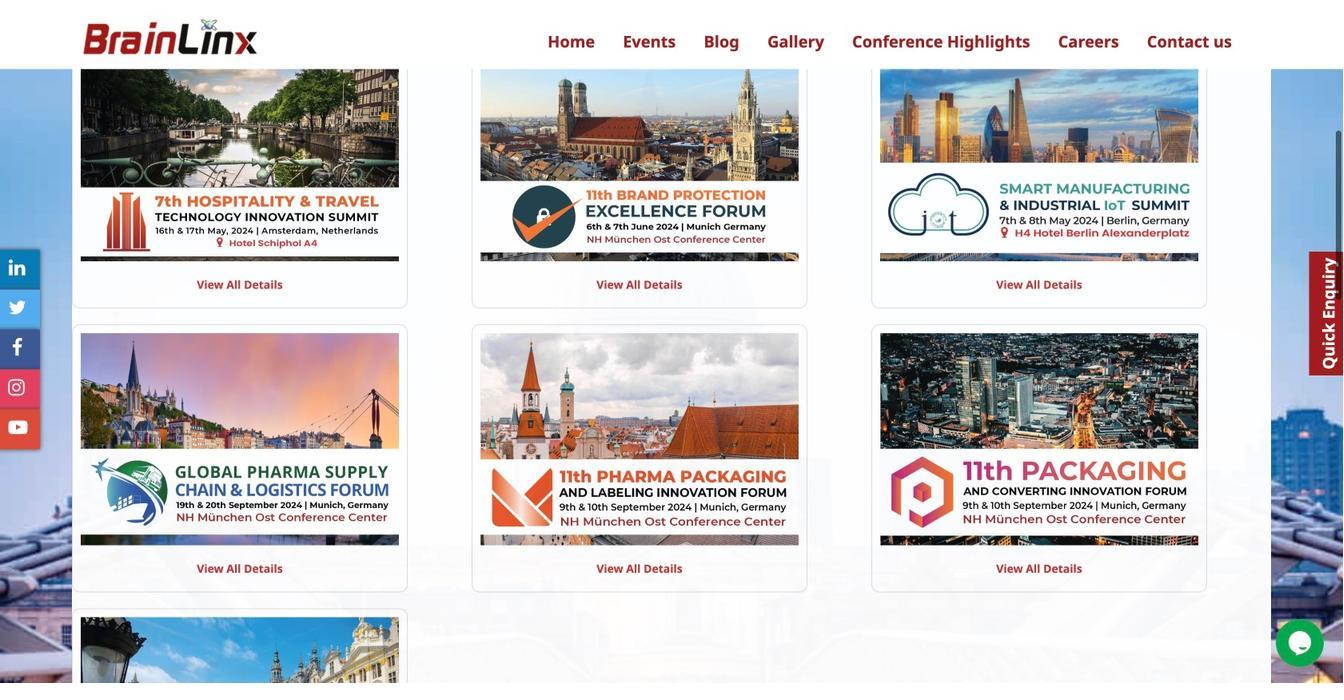 Task type: describe. For each thing, give the bounding box(es) containing it.
linkedin image
[[9, 258, 25, 277]]

brainlinx logo image
[[79, 13, 259, 69]]



Task type: locate. For each thing, give the bounding box(es) containing it.
facebook image
[[12, 338, 23, 357]]

instagram image
[[8, 378, 25, 397]]

twitter image
[[9, 298, 26, 317]]

youtube play image
[[8, 418, 28, 437]]



Task type: vqa. For each thing, say whether or not it's contained in the screenshot.
instagram image
yes



